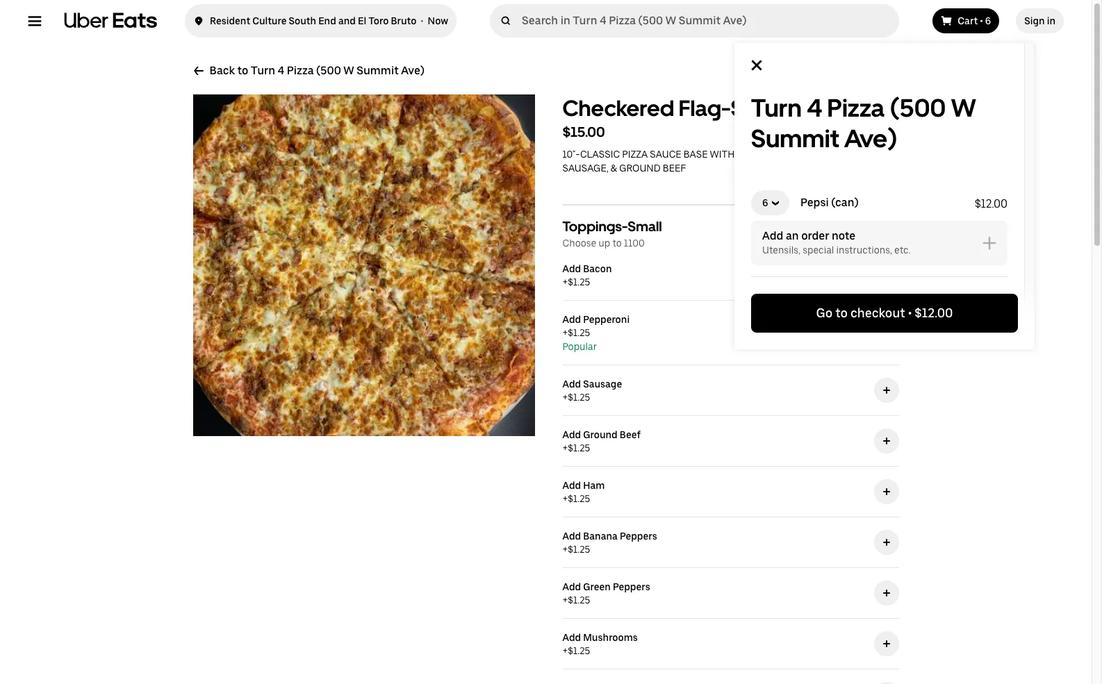 Task type: vqa. For each thing, say whether or not it's contained in the screenshot.
2nd + from the bottom
yes



Task type: locate. For each thing, give the bounding box(es) containing it.
4 inside back to turn 4 pizza (500 w summit ave) link
[[278, 64, 285, 77]]

small inside toppings-small choose up to 1100
[[628, 218, 662, 235]]

uber eats home image
[[64, 13, 157, 29]]

w
[[886, 35, 898, 50], [344, 64, 354, 77], [951, 93, 977, 123]]

0 horizontal spatial small
[[628, 218, 662, 235]]

$1.25 inside add ham + $1.25
[[568, 494, 590, 505]]

add for ground
[[563, 430, 581, 441]]

2 vertical spatial to
[[836, 306, 848, 321]]

add inside add an order note utensils, special instructions, etc.
[[763, 229, 784, 243]]

add left bacon
[[563, 263, 581, 275]]

toro
[[369, 15, 389, 26]]

sign in
[[1025, 15, 1056, 26]]

add inside add mushrooms + $1.25
[[563, 633, 581, 644]]

6 + from the top
[[563, 544, 568, 555]]

6
[[986, 15, 992, 26]]

add left ground
[[563, 430, 581, 441]]

0 horizontal spatial (500
[[316, 64, 341, 77]]

add left 'mushrooms'
[[563, 633, 581, 644]]

8 + from the top
[[563, 646, 568, 657]]

cart
[[958, 15, 978, 26]]

add left ham in the bottom of the page
[[563, 480, 581, 492]]

+
[[563, 277, 568, 288], [563, 327, 568, 339], [563, 392, 568, 403], [563, 443, 568, 454], [563, 494, 568, 505], [563, 544, 568, 555], [563, 595, 568, 606], [563, 646, 568, 657]]

$1.25 down ground
[[568, 443, 590, 454]]

pepsi (can)
[[801, 196, 859, 209]]

to right back
[[238, 64, 248, 77]]

add inside add ham + $1.25
[[563, 480, 581, 492]]

7 $1.25 from the top
[[568, 595, 590, 606]]

1 horizontal spatial •
[[908, 306, 912, 321]]

0 vertical spatial peppers
[[620, 531, 658, 542]]

(500
[[856, 35, 884, 50], [316, 64, 341, 77], [890, 93, 946, 123]]

peppers right banana
[[620, 531, 658, 542]]

small inside checkered flag-small $15.00
[[731, 95, 786, 122]]

0 vertical spatial $12.00
[[975, 197, 1008, 211]]

add inside add banana peppers + $1.25
[[563, 531, 581, 542]]

1 vertical spatial to
[[613, 238, 622, 249]]

beef
[[663, 163, 687, 174]]

+ inside add pepperoni + $1.25 popular
[[563, 327, 568, 339]]

0 vertical spatial (500
[[856, 35, 884, 50]]

peppers inside add banana peppers + $1.25
[[620, 531, 658, 542]]

0 vertical spatial w
[[886, 35, 898, 50]]

$12.00 right checkout
[[915, 306, 954, 321]]

add left green
[[563, 582, 581, 593]]

pizza
[[823, 35, 853, 50], [287, 64, 314, 77], [828, 93, 885, 123]]

2 + from the top
[[563, 327, 568, 339]]

instructions,
[[837, 245, 893, 256]]

turn 4 pizza (500 w summit ave)
[[782, 35, 978, 50], [752, 93, 977, 154]]

turn
[[782, 35, 810, 50], [251, 64, 275, 77], [752, 93, 802, 123]]

add for an
[[763, 229, 784, 243]]

2 horizontal spatial ave)
[[951, 35, 978, 50]]

go to checkout • $12.00
[[817, 306, 954, 321]]

add mushrooms + $1.25
[[563, 633, 638, 657]]

base
[[684, 149, 708, 160]]

flag-
[[679, 95, 731, 122]]

$12.00
[[975, 197, 1008, 211], [915, 306, 954, 321]]

1 vertical spatial turn 4 pizza (500 w summit ave)
[[752, 93, 977, 154]]

4
[[812, 35, 820, 50], [278, 64, 285, 77], [807, 93, 823, 123]]

add inside add ground beef + $1.25
[[563, 430, 581, 441]]

1 vertical spatial $12.00
[[915, 306, 954, 321]]

green
[[583, 582, 611, 593]]

turn inside back to turn 4 pizza (500 w summit ave) link
[[251, 64, 275, 77]]

0 horizontal spatial to
[[238, 64, 248, 77]]

small up the 'pepperoni,'
[[731, 95, 786, 122]]

0 vertical spatial summit
[[901, 35, 948, 50]]

0 vertical spatial turn
[[782, 35, 810, 50]]

$1.25 inside add ground beef + $1.25
[[568, 443, 590, 454]]

4 + from the top
[[563, 443, 568, 454]]

checkered flag-small $15.00
[[563, 95, 786, 140]]

5 $1.25 from the top
[[568, 494, 590, 505]]

back to turn 4 pizza (500 w summit ave)
[[210, 64, 425, 77]]

$1.25
[[568, 277, 590, 288], [568, 327, 590, 339], [568, 392, 590, 403], [568, 443, 590, 454], [568, 494, 590, 505], [568, 544, 590, 555], [568, 595, 590, 606], [568, 646, 590, 657]]

add up utensils, at right
[[763, 229, 784, 243]]

peppers inside add green peppers + $1.25
[[613, 582, 651, 593]]

2 vertical spatial 4
[[807, 93, 823, 123]]

$12.00 up plus icon
[[975, 197, 1008, 211]]

1 horizontal spatial small
[[731, 95, 786, 122]]

1 vertical spatial turn
[[251, 64, 275, 77]]

add left sausage
[[563, 379, 581, 390]]

$1.25 down ham in the bottom of the page
[[568, 494, 590, 505]]

ground
[[583, 430, 618, 441]]

add for banana
[[563, 531, 581, 542]]

pepperoni,
[[737, 149, 792, 160]]

sausage
[[583, 379, 622, 390]]

to right up
[[613, 238, 622, 249]]

ave)
[[951, 35, 978, 50], [401, 64, 425, 77], [845, 124, 898, 154]]

ham,
[[831, 149, 856, 160]]

classic
[[580, 149, 620, 160]]

•
[[421, 15, 424, 26], [980, 15, 984, 26], [908, 306, 912, 321]]

peppers for add green peppers
[[613, 582, 651, 593]]

add inside add sausage + $1.25
[[563, 379, 581, 390]]

end
[[319, 15, 336, 26]]

• left now
[[421, 15, 424, 26]]

add inside add green peppers + $1.25
[[563, 582, 581, 593]]

+ inside add green peppers + $1.25
[[563, 595, 568, 606]]

add inside add bacon + $1.25
[[563, 263, 581, 275]]

main navigation menu image
[[28, 14, 42, 28]]

0 horizontal spatial •
[[421, 15, 424, 26]]

to right go
[[836, 306, 848, 321]]

popular
[[563, 341, 597, 352]]

cart • 6
[[958, 15, 992, 26]]

0 horizontal spatial summit
[[357, 64, 399, 77]]

&
[[611, 163, 617, 174]]

choose
[[563, 238, 597, 249]]

ave) down cart
[[951, 35, 978, 50]]

sauce
[[650, 149, 682, 160]]

special
[[803, 245, 835, 256]]

0 vertical spatial small
[[731, 95, 786, 122]]

add green peppers + $1.25
[[563, 582, 651, 606]]

to
[[238, 64, 248, 77], [613, 238, 622, 249], [836, 306, 848, 321]]

$1.25 down banana
[[568, 544, 590, 555]]

0 vertical spatial pizza
[[823, 35, 853, 50]]

1 + from the top
[[563, 277, 568, 288]]

add ground beef + $1.25
[[563, 430, 641, 454]]

peppers right green
[[613, 582, 651, 593]]

2 vertical spatial summit
[[752, 124, 840, 154]]

2 vertical spatial pizza
[[828, 93, 885, 123]]

10"-
[[563, 149, 580, 160]]

to for go
[[836, 306, 848, 321]]

add banana peppers + $1.25
[[563, 531, 658, 555]]

add up popular
[[563, 314, 581, 325]]

ground
[[620, 163, 661, 174]]

2 horizontal spatial •
[[980, 15, 984, 26]]

$1.25 down sausage
[[568, 392, 590, 403]]

and
[[339, 15, 356, 26]]

1 $1.25 from the top
[[568, 277, 590, 288]]

3 + from the top
[[563, 392, 568, 403]]

1 horizontal spatial to
[[613, 238, 622, 249]]

$1.25 down green
[[568, 595, 590, 606]]

small up 1100
[[628, 218, 662, 235]]

summit
[[901, 35, 948, 50], [357, 64, 399, 77], [752, 124, 840, 154]]

ave) down bruto
[[401, 64, 425, 77]]

add left banana
[[563, 531, 581, 542]]

0 vertical spatial ave)
[[951, 35, 978, 50]]

add an order note utensils, special instructions, etc.
[[763, 229, 911, 256]]

add inside add pepperoni + $1.25 popular
[[563, 314, 581, 325]]

1 vertical spatial w
[[344, 64, 354, 77]]

+ inside add ground beef + $1.25
[[563, 443, 568, 454]]

+ inside add bacon + $1.25
[[563, 277, 568, 288]]

0 vertical spatial turn 4 pizza (500 w summit ave)
[[782, 35, 978, 50]]

with
[[710, 149, 735, 160]]

summit inside turn 4 pizza (500 w summit ave)
[[752, 124, 840, 154]]

1 horizontal spatial (500
[[856, 35, 884, 50]]

• left subtotal element
[[908, 306, 912, 321]]

2 horizontal spatial summit
[[901, 35, 948, 50]]

add
[[763, 229, 784, 243], [563, 263, 581, 275], [563, 314, 581, 325], [563, 379, 581, 390], [563, 430, 581, 441], [563, 480, 581, 492], [563, 531, 581, 542], [563, 582, 581, 593], [563, 633, 581, 644]]

1 vertical spatial small
[[628, 218, 662, 235]]

2 horizontal spatial (500
[[890, 93, 946, 123]]

$1.25 up popular
[[568, 327, 590, 339]]

1 horizontal spatial summit
[[752, 124, 840, 154]]

el
[[358, 15, 366, 26]]

4 $1.25 from the top
[[568, 443, 590, 454]]

$1.25 down bacon
[[568, 277, 590, 288]]

2 horizontal spatial to
[[836, 306, 848, 321]]

1 vertical spatial (500
[[316, 64, 341, 77]]

1 horizontal spatial $12.00
[[975, 197, 1008, 211]]

0 vertical spatial to
[[238, 64, 248, 77]]

(can)
[[832, 196, 859, 209]]

1 vertical spatial 4
[[278, 64, 285, 77]]

• left 6
[[980, 15, 984, 26]]

3 $1.25 from the top
[[568, 392, 590, 403]]

ave) right bacon,
[[845, 124, 898, 154]]

2 $1.25 from the top
[[568, 327, 590, 339]]

1 horizontal spatial ave)
[[845, 124, 898, 154]]

1 vertical spatial peppers
[[613, 582, 651, 593]]

0 horizontal spatial ave)
[[401, 64, 425, 77]]

5 + from the top
[[563, 494, 568, 505]]

peppers
[[620, 531, 658, 542], [613, 582, 651, 593]]

in
[[1048, 15, 1056, 26]]

Search in Turn 4 Pizza (500 W Summit Ave) text field
[[522, 14, 894, 28]]

etc.
[[895, 245, 911, 256]]

pizza
[[622, 149, 648, 160]]

7 + from the top
[[563, 595, 568, 606]]

2 horizontal spatial w
[[951, 93, 977, 123]]

2 vertical spatial ave)
[[845, 124, 898, 154]]

add for pepperoni
[[563, 314, 581, 325]]

$1.25 down 'mushrooms'
[[568, 646, 590, 657]]

8 $1.25 from the top
[[568, 646, 590, 657]]

6 $1.25 from the top
[[568, 544, 590, 555]]

plus image
[[983, 236, 997, 250]]

$1.25 inside add pepperoni + $1.25 popular
[[568, 327, 590, 339]]

add pepperoni + $1.25 popular
[[563, 314, 630, 352]]

small
[[731, 95, 786, 122], [628, 218, 662, 235]]

add bacon + $1.25
[[563, 263, 612, 288]]



Task type: describe. For each thing, give the bounding box(es) containing it.
note
[[832, 229, 856, 243]]

+ inside add sausage + $1.25
[[563, 392, 568, 403]]

pepperoni
[[583, 314, 630, 325]]

resident culture south end and el toro bruto • now
[[210, 15, 448, 26]]

add sausage + $1.25
[[563, 379, 622, 403]]

add for ham
[[563, 480, 581, 492]]

toppings-
[[563, 218, 628, 235]]

ham
[[583, 480, 605, 492]]

utensils,
[[763, 245, 801, 256]]

an
[[786, 229, 799, 243]]

subtotal element
[[915, 305, 954, 322]]

1 vertical spatial ave)
[[401, 64, 425, 77]]

culture
[[253, 15, 287, 26]]

0 horizontal spatial $12.00
[[915, 306, 954, 321]]

+ inside add mushrooms + $1.25
[[563, 646, 568, 657]]

$1.25 inside add green peppers + $1.25
[[568, 595, 590, 606]]

beef
[[620, 430, 641, 441]]

banana
[[583, 531, 618, 542]]

$1.25 inside add sausage + $1.25
[[568, 392, 590, 403]]

to inside toppings-small choose up to 1100
[[613, 238, 622, 249]]

bruto
[[391, 15, 417, 26]]

pizza inside turn 4 pizza (500 w summit ave)
[[828, 93, 885, 123]]

south
[[289, 15, 316, 26]]

back to turn 4 pizza (500 w summit ave) link
[[193, 64, 425, 78]]

sign in link
[[1017, 8, 1064, 33]]

order
[[802, 229, 830, 243]]

0 horizontal spatial w
[[344, 64, 354, 77]]

bacon,
[[794, 149, 829, 160]]

1 vertical spatial pizza
[[287, 64, 314, 77]]

add ham + $1.25
[[563, 480, 605, 505]]

+ inside add ham + $1.25
[[563, 494, 568, 505]]

resident
[[210, 15, 250, 26]]

sign
[[1025, 15, 1045, 26]]

now
[[428, 15, 448, 26]]

mushrooms
[[583, 633, 638, 644]]

10"-classic pizza sauce base with pepperoni, bacon, ham, sausage, & ground beef
[[563, 149, 856, 174]]

back
[[210, 64, 235, 77]]

2 vertical spatial w
[[951, 93, 977, 123]]

sausage,
[[563, 163, 609, 174]]

1100
[[624, 238, 645, 249]]

add for mushrooms
[[563, 633, 581, 644]]

+ inside add banana peppers + $1.25
[[563, 544, 568, 555]]

add for sausage
[[563, 379, 581, 390]]

0 vertical spatial 4
[[812, 35, 820, 50]]

up
[[599, 238, 611, 249]]

add for bacon
[[563, 263, 581, 275]]

toppings-small choose up to 1100
[[563, 218, 662, 249]]

go
[[817, 306, 833, 321]]

deliver to image
[[193, 13, 204, 29]]

$15.00
[[563, 124, 605, 140]]

2 vertical spatial turn
[[752, 93, 802, 123]]

1 vertical spatial summit
[[357, 64, 399, 77]]

checkered
[[563, 95, 675, 122]]

checkout
[[851, 306, 906, 321]]

1 horizontal spatial w
[[886, 35, 898, 50]]

$1.25 inside add banana peppers + $1.25
[[568, 544, 590, 555]]

peppers for add banana peppers
[[620, 531, 658, 542]]

pepsi
[[801, 196, 829, 209]]

add for green
[[563, 582, 581, 593]]

$1.25 inside add bacon + $1.25
[[568, 277, 590, 288]]

to for back
[[238, 64, 248, 77]]

2 vertical spatial (500
[[890, 93, 946, 123]]

bacon
[[583, 263, 612, 275]]

$1.25 inside add mushrooms + $1.25
[[568, 646, 590, 657]]



